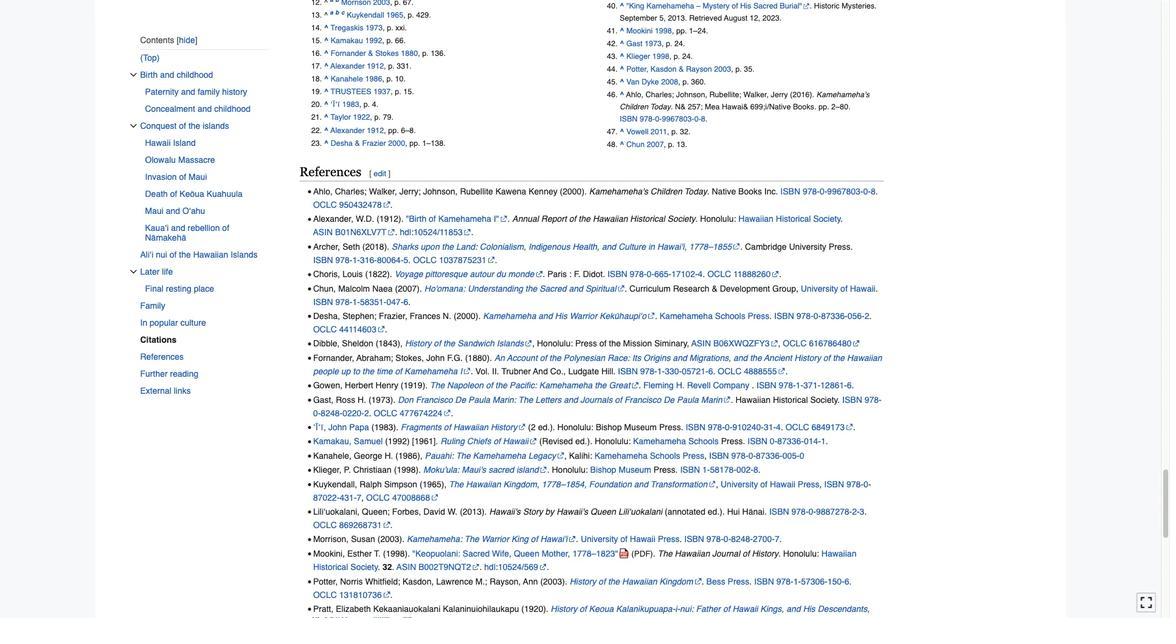 Task type: describe. For each thing, give the bounding box(es) containing it.
hdl for 10524/569
[[484, 563, 496, 572]]

press down (annotated ed.).
[[658, 535, 680, 544]]

hawaiian down . university of hawaii press . isbn 978-0-8248-2700-7 .
[[675, 549, 710, 559]]

his inside history of keoua kalanikupuapa-i-nui: father of hawaii kings, and his descendants, with notes on kamehameha i, first king of all hawaii
[[803, 604, 815, 614]]

birth
[[140, 70, 158, 80]]

kalaninuiohilaukapu
[[443, 604, 519, 614]]

1 hawaii's from the left
[[489, 507, 521, 517]]

chun, malcolm naea (2007). ho'omana: understanding the sacred and spiritual
[[313, 284, 616, 293]]

^ link for gast 1973 link
[[620, 39, 624, 48]]

978- inside 978-0- 87022-431-7
[[847, 480, 864, 489]]

the up the mookini, esther t. (1998). "keopuolani: sacred wife, queen mother, 1778–1823"
[[465, 535, 479, 544]]

kamehameha schools press link for ,
[[595, 451, 705, 461]]

1- inside . cambridge university press. isbn 978-1-316-80064-5 . oclc 1037875231
[[352, 255, 360, 265]]

1 vertical spatial 8248-
[[731, 535, 753, 544]]

isbn link down , kalihi: kamehameha schools press , isbn 978-0-87336-005-0
[[680, 465, 700, 475]]

7 inside 978-0- 87022-431-7
[[357, 493, 362, 503]]

1 vertical spatial 1998
[[652, 52, 670, 61]]

honolulu: inside . annual report of the hawaiian historical society . honolulu: hawaiian historical society . asin b01n6xlv7t
[[700, 214, 736, 224]]

children inside 'kamehameha's children today'
[[620, 102, 648, 111]]

1 horizontal spatial society
[[668, 214, 696, 224]]

oclc up company
[[718, 367, 742, 376]]

of left all
[[468, 618, 475, 619]]

and down . honolulu: bishop museum press. isbn 1-58178-002-8 .
[[634, 480, 648, 489]]

"birth
[[406, 214, 427, 224]]

oclc link up the ancient
[[783, 339, 807, 349]]

oclc inside the . bess press . isbn 978-1-57306-150-6 . oclc 131810736
[[313, 590, 337, 600]]

historical down "inc."
[[776, 214, 811, 224]]

477674224
[[400, 408, 442, 418]]

later
[[140, 267, 160, 277]]

schools for press.
[[689, 437, 719, 447]]

^ mookini 1998 , pp. 1–24. ^ gast 1973 , p. 24. ^ klieger 1998 , p. 24. ^ potter, kasdon & rayson 2003 , p. 35. ^ van dyke 2008 , p. 360.
[[620, 26, 755, 86]]

0- inside liliʻuokalani, queen; forbes, david w. (2013). hawaii's story by hawaii's queen liliʻuokalani (annotated ed.). hui hānai. isbn 978-0-9887278-2-3 . oclc 869268731
[[809, 507, 816, 517]]

0 vertical spatial his
[[740, 2, 751, 10]]

kamehameha inside history of keoua kalanikupuapa-i-nui: father of hawaii kings, and his descendants, with notes on kamehameha i, first king of all hawaii
[[367, 618, 420, 619]]

hide button
[[177, 35, 197, 45]]

978-0- 87022-431-7
[[313, 480, 871, 503]]

historic
[[814, 2, 840, 10]]

57306-
[[801, 577, 828, 587]]

1983
[[342, 100, 359, 109]]

, down stokes
[[384, 62, 386, 71]]

kamehameha up don francisco de paula marin: the letters and journals of francisco de paula marin link
[[539, 381, 592, 390]]

978- inside the . bess press . isbn 978-1-57306-150-6 . oclc 131810736
[[777, 577, 794, 587]]

edit
[[374, 169, 386, 178]]

of inside kauaʻi and rebellion of nāmakehā
[[222, 223, 229, 233]]

rayson
[[686, 65, 712, 74]]

32
[[383, 563, 392, 572]]

external links
[[140, 386, 191, 396]]

the down 616786480 link
[[833, 353, 845, 363]]

0 vertical spatial king
[[512, 535, 529, 544]]

477674224 link
[[400, 408, 451, 418]]

1- down , kalihi: kamehameha schools press , isbn 978-0-87336-005-0
[[703, 465, 710, 475]]

47008868
[[392, 493, 430, 503]]

978- up . hawaiian historical society. isbn
[[779, 381, 796, 390]]

napoleon
[[447, 381, 484, 390]]

p. 331.
[[388, 62, 412, 71]]

of right time on the left bottom
[[395, 367, 402, 376]]

b01n6xlv7t link
[[335, 228, 395, 237]]

isbn inside . n& 257; mea hawai& 699;i/native books. pp. 2–80. isbn 978-0-9967803-0-8 .
[[620, 114, 638, 123]]

, left p. 136.
[[418, 49, 420, 58]]

history up stokes,
[[405, 339, 432, 349]]

herbert
[[345, 381, 373, 390]]

dibble,
[[313, 339, 340, 349]]

1 horizontal spatial john
[[426, 353, 445, 363]]

^ link for kamakau 1992 link
[[324, 36, 329, 45]]

the up co.,
[[549, 353, 561, 363]]

, left p. 4. on the left
[[359, 100, 361, 109]]

honolulu: for , honolulu: press of the mission siminary, asin b06xwqzfy3
[[537, 339, 573, 349]]

1 vertical spatial 4
[[776, 423, 781, 432]]

spiritual
[[586, 284, 616, 293]]

kamehameha down understanding
[[483, 311, 536, 321]]

i"
[[494, 214, 499, 224]]

1 vertical spatial queen
[[514, 549, 540, 559]]

, up p. xxi.
[[403, 10, 406, 19]]

978-0-8248-2700-7 link
[[707, 535, 780, 544]]

taylor 1922 link
[[331, 113, 370, 122]]

isbn link up spiritual in the right top of the page
[[608, 269, 628, 279]]

2 horizontal spatial society
[[813, 214, 841, 224]]

isbn link down archer,
[[313, 255, 333, 265]]

kamehameha schools press link for .
[[660, 311, 770, 321]]

oclc down 1778–1855
[[708, 269, 731, 279]]

(1983).
[[372, 423, 399, 432]]

chiefs
[[467, 437, 491, 447]]

(2000). inside ahlo, charles; walker, jerry; johnson, rubellite kawena kenney (2000). kamehameha's children today . native books inc. isbn 978-0-9967803-0-8 . oclc 950432478
[[560, 187, 587, 196]]

0 horizontal spatial maui
[[145, 206, 164, 216]]

1 vertical spatial hawaiian historical society link
[[313, 549, 857, 572]]

^ link for trustees 1937 link
[[324, 87, 329, 96]]

1778–1855
[[689, 242, 732, 252]]

2013
[[668, 14, 685, 22]]

0 vertical spatial p. 24.
[[666, 39, 685, 48]]

978- inside . curriculum research & development group, university of hawaii . isbn 978-1-58351-047-6 .
[[335, 297, 352, 307]]

hawai'i,
[[657, 242, 687, 252]]

the right to
[[362, 367, 374, 376]]

isbn link right hānai.
[[769, 507, 789, 517]]

university of hawaii press link for .
[[581, 535, 680, 544]]

isbn down its
[[618, 367, 638, 376]]

8 inside . n& 257; mea hawai& 699;i/native books. pp. 2–80. isbn 978-0-9967803-0-8 .
[[701, 114, 706, 123]]

ʻīʻī,
[[313, 423, 326, 432]]

, left p. 66.
[[382, 36, 384, 45]]

historical down "371-"
[[773, 395, 808, 405]]

ahlo, for ahlo, charles; johnson, rubellite; walker, jerry (2016).
[[626, 90, 644, 99]]

and up concealment and childhood
[[181, 87, 195, 97]]

978-0-87336-005-0 link
[[732, 451, 804, 461]]

olowalu massacre link
[[145, 151, 269, 168]]

, university of hawaii press , isbn
[[716, 480, 844, 489]]

society inside hawaiian historical society
[[351, 563, 378, 572]]

university inside . curriculum research & development group, university of hawaii . isbn 978-1-58351-047-6 .
[[801, 284, 838, 293]]

of left hawai'i
[[531, 535, 538, 544]]

2 horizontal spatial asin
[[691, 339, 711, 349]]

christiaan
[[353, 465, 392, 475]]

1 vertical spatial sacred
[[540, 284, 567, 293]]

^ link for "king kamehameha – mystery of his sacred burial" link
[[620, 2, 624, 10]]

, down (revised ed.). at the bottom of page
[[564, 451, 567, 461]]

the down pacific:
[[519, 395, 533, 405]]

hawaii down 005-
[[770, 480, 796, 489]]

isbn inside liliʻuokalani, queen; forbes, david w. (2013). hawaii's story by hawaii's queen liliʻuokalani (annotated ed.). hui hānai. isbn 978-0-9887278-2-3 . oclc 869268731
[[769, 507, 789, 517]]

^ link for kanahele 1986 link on the top of the page
[[324, 75, 329, 83]]

further reading
[[140, 369, 198, 379]]

of up august
[[732, 2, 738, 10]]

kamehameha and his warrior kekūhaupiʻo link
[[483, 311, 655, 321]]

isbn link up '9887278-' at the right of the page
[[824, 480, 844, 489]]

. vol. ii. trubner and co., ludgate hill. isbn 978-1-330-05721-6 . oclc 4888555
[[471, 367, 777, 376]]

(2 ed.). honolulu: bishop museum press. isbn 978-0-910240-31-4 . oclc 6849173
[[526, 423, 845, 432]]

0 horizontal spatial asin link
[[313, 228, 333, 237]]

historical inside hawaiian historical society
[[313, 563, 348, 572]]

oclc link up pratt,
[[313, 590, 337, 600]]

, down "potter, kasdon & rayson 2003" link
[[678, 78, 680, 86]]

1 francisco from the left
[[416, 395, 453, 405]]

2 vertical spatial asin
[[397, 563, 416, 572]]

kuykendall,
[[313, 480, 357, 489]]

henry
[[376, 381, 398, 390]]

0 horizontal spatial john
[[328, 423, 347, 432]]

0 horizontal spatial warrior
[[482, 535, 509, 544]]

–
[[697, 2, 701, 10]]

kasdon,
[[403, 577, 434, 587]]

history of the sandwich islands link
[[405, 339, 532, 349]]

0 vertical spatial 4
[[698, 269, 703, 279]]

oclc link up queen;
[[366, 493, 390, 503]]

paternity
[[145, 87, 179, 97]]

isbn up 58178-
[[709, 451, 729, 461]]

maui's
[[462, 465, 486, 475]]

press down the 0
[[798, 480, 820, 489]]

978- inside . kamehameha schools press . isbn 978-0-87336-056-2 . oclc 44114603
[[797, 311, 814, 321]]

kauaʻi and rebellion of nāmakehā
[[145, 223, 229, 243]]

and inside history of keoua kalanikupuapa-i-nui: father of hawaii kings, and his descendants, with notes on kamehameha i, first king of all hawaii
[[787, 604, 801, 614]]

6 inside . curriculum research & development group, university of hawaii . isbn 978-1-58351-047-6 .
[[404, 297, 408, 307]]

869268731
[[339, 521, 382, 530]]

^ link for fornander & stokes 1880 link
[[324, 49, 329, 58]]

1 horizontal spatial 7
[[775, 535, 780, 544]]

isbn link down "910240-" at the right of the page
[[748, 437, 768, 447]]

conquest
[[140, 121, 177, 131]]

i-
[[675, 604, 680, 614]]

of inside . curriculum research & development group, university of hawaii . isbn 978-1-58351-047-6 .
[[841, 284, 848, 293]]

, down "(revised ed.). honolulu: kamehameha schools press. isbn 0-87336-014-1 ."
[[705, 451, 707, 461]]

history inside history of keoua kalanikupuapa-i-nui: father of hawaii kings, and his descendants, with notes on kamehameha i, first king of all hawaii
[[551, 604, 577, 614]]

king inside history of keoua kalanikupuapa-i-nui: father of hawaii kings, and his descendants, with notes on kamehameha i, first king of all hawaii
[[449, 618, 466, 619]]

hawaiian down ahlo, charles; walker, jerry; johnson, rubellite kawena kenney (2000). kamehameha's children today . native books inc. isbn 978-0-9967803-0-8 . oclc 950432478
[[593, 214, 628, 224]]

museum for 1-
[[619, 465, 651, 475]]

p. 10.
[[387, 75, 406, 83]]

children inside ahlo, charles; walker, jerry; johnson, rubellite kawena kenney (2000). kamehameha's children today . native books inc. isbn 978-0-9967803-0-8 . oclc 950432478
[[651, 187, 682, 196]]

the down 10524/11853 link
[[442, 242, 454, 252]]

. paris : f. didot. isbn 978-0-665-17102-4 . oclc 11888260
[[543, 269, 771, 279]]

0 vertical spatial hawaiian historical society link
[[739, 214, 841, 224]]

n.
[[443, 311, 451, 321]]

oclc link up morrison,
[[313, 521, 337, 530]]

0220-
[[343, 408, 364, 418]]

1 vertical spatial hdl link
[[484, 563, 496, 572]]

mother,
[[542, 549, 570, 559]]

^ link for mookini 1998 link
[[620, 26, 624, 35]]

hawaiian up chiefs
[[453, 423, 488, 432]]

invasion of maui
[[145, 172, 207, 182]]

university down 002-
[[721, 480, 758, 489]]

aliʻi
[[140, 250, 153, 260]]

culture
[[180, 318, 206, 328]]

, up 978-0-9887278-2-3 link
[[820, 480, 822, 489]]

9967803- inside ahlo, charles; walker, jerry; johnson, rubellite kawena kenney (2000). kamehameha's children today . native books inc. isbn 978-0-9967803-0-8 . oclc 950432478
[[827, 187, 863, 196]]

0- inside 978-0- 87022-431-7
[[864, 480, 871, 489]]

, down mookini 1998 link
[[662, 39, 664, 48]]

bishop for (2 ed.).
[[596, 423, 622, 432]]

invasion of maui link
[[145, 168, 269, 185]]

: for 10524/569
[[496, 563, 498, 572]]

& inside . curriculum research & development group, university of hawaii . isbn 978-1-58351-047-6 .
[[712, 284, 718, 293]]

queen;
[[362, 507, 390, 517]]

islands inside 'link'
[[231, 250, 258, 260]]

isbn link up vowell
[[620, 114, 638, 123]]

kingdom,
[[503, 480, 539, 489]]

and down ho'omana: understanding the sacred and spiritual link
[[539, 311, 553, 321]]

potter, inside ^ mookini 1998 , pp. 1–24. ^ gast 1973 , p. 24. ^ klieger 1998 , p. 24. ^ potter, kasdon & rayson 2003 , p. 35. ^ van dyke 2008 , p. 360.
[[626, 65, 649, 74]]

university inside . cambridge university press. isbn 978-1-316-80064-5 . oclc 1037875231
[[789, 242, 827, 252]]

0 horizontal spatial (2000).
[[454, 311, 481, 321]]

. oclc 477674224
[[369, 408, 442, 418]]

. kamehameha schools press . isbn 978-0-87336-056-2 . oclc 44114603
[[313, 311, 872, 334]]

0 vertical spatial (2003).
[[378, 535, 405, 544]]

6 inside the . bess press . isbn 978-1-57306-150-6 . oclc 131810736
[[845, 577, 850, 587]]

^ link for chun 2007 link
[[620, 140, 624, 149]]

press. for . honolulu: bishop museum press. isbn 1-58178-002-8 .
[[654, 465, 678, 475]]

race:
[[608, 353, 630, 363]]

910240-
[[733, 423, 764, 432]]

of up an account of the polynesian race: its origins and migrations, and the ancient history of the hawaiian people up to the time of kamehameha i
[[600, 339, 607, 349]]

honolulu: for (2 ed.). honolulu: bishop museum press. isbn 978-0-910240-31-4 . oclc 6849173
[[558, 423, 594, 432]]

kamehameha inside an account of the polynesian race: its origins and migrations, and the ancient history of the hawaiian people up to the time of kamehameha i
[[405, 367, 458, 376]]

johnson, inside ahlo, charles; walker, jerry; johnson, rubellite kawena kenney (2000). kamehameha's children today . native books inc. isbn 978-0-9967803-0-8 . oclc 950432478
[[423, 187, 458, 196]]

fragments
[[401, 423, 442, 432]]

978-0-9967803-0-8 link for . n& 257; mea hawai& 699;i/native books. pp. 2–80.
[[640, 114, 706, 123]]

david
[[423, 507, 445, 517]]

6 right "371-"
[[847, 381, 852, 390]]

^ vowell 2011 , p. 32. ^ chun 2007 , p. 13.
[[620, 127, 691, 149]]

history
[[222, 87, 247, 97]]

sharks
[[392, 242, 418, 252]]

x small image
[[130, 71, 137, 78]]

1 horizontal spatial johnson,
[[676, 90, 707, 99]]

of right father
[[723, 604, 730, 614]]

the up journals at the bottom of page
[[595, 381, 607, 390]]

b
[[335, 9, 339, 16]]

p. 32.
[[672, 127, 691, 136]]

1973 inside ^ a b c kuykendall 1965 , p. 429. ^ tregaskis 1973 , p. xxi. ^ kamakau 1992 , p. 66. ^ fornander & stokes 1880 , p. 136. ^ alexander 1912 , p. 331. ^ kanahele 1986 , p. 10. ^ trustees 1937 , p. 15. ^ ʻīʻī 1983 , p. 4. ^ taylor 1922 , p. 79. ^ alexander 1912 , pp. 6–8. ^ desha & frazier 2000 , pp. 1–138.
[[366, 23, 383, 32]]

the inside . annual report of the hawaiian historical society . honolulu: hawaiian historical society . asin b01n6xlv7t
[[579, 214, 590, 224]]

isbn inside . cambridge university press. isbn 978-1-316-80064-5 . oclc 1037875231
[[313, 255, 333, 265]]

kuykendall, ralph simpson (1965), the hawaiian kingdom, 1778–1854, foundation and transformation
[[313, 480, 708, 489]]

isbn link up the kings,
[[754, 577, 774, 587]]

kawena
[[496, 187, 526, 196]]

today inside ahlo, charles; walker, jerry; johnson, rubellite kawena kenney (2000). kamehameha's children today . native books inc. isbn 978-0-9967803-0-8 . oclc 950432478
[[685, 187, 707, 196]]

origins
[[644, 353, 671, 363]]

1 horizontal spatial references
[[300, 165, 362, 179]]

of up island
[[179, 121, 186, 131]]

1 vertical spatial references
[[140, 352, 184, 362]]

museum for 978-
[[624, 423, 657, 432]]

august
[[724, 14, 748, 22]]

asin inside . annual report of the hawaiian historical society . honolulu: hawaiian historical society . asin b01n6xlv7t
[[313, 228, 333, 237]]

1 horizontal spatial maui
[[189, 172, 207, 182]]

b06xwqzfy3
[[714, 339, 770, 349]]

oclc link up 0-87336-014-1 link
[[786, 423, 809, 432]]

of down the frances
[[434, 339, 441, 349]]

^ link for 'taylor 1922' link
[[324, 113, 329, 122]]

archer,
[[313, 242, 340, 252]]

978- inside . cambridge university press. isbn 978-1-316-80064-5 . oclc 1037875231
[[335, 255, 352, 265]]

2 1912 from the top
[[367, 126, 384, 135]]

0 horizontal spatial his
[[555, 311, 567, 321]]

of up and
[[540, 353, 547, 363]]

(2016).
[[790, 90, 815, 99]]

kamehameha up the 2013
[[647, 2, 694, 10]]

seth
[[343, 242, 360, 252]]

1- up . hawaiian historical society. isbn
[[796, 381, 804, 390]]

klieger,
[[313, 465, 342, 475]]

isbn down 4888555 link on the right
[[757, 381, 777, 390]]

978- up curriculum
[[630, 269, 647, 279]]

p. 15.
[[395, 87, 414, 96]]

1 vertical spatial (2003).
[[540, 577, 567, 587]]

, down the 2013
[[672, 26, 674, 35]]

keōua
[[180, 189, 204, 199]]

0 vertical spatial walker,
[[744, 90, 769, 99]]

978- inside 978- 0-8248-0220-2
[[865, 395, 882, 405]]

indigenous
[[529, 242, 570, 252]]

1- inside . curriculum research & development group, university of hawaii . isbn 978-1-58351-047-6 .
[[352, 297, 360, 307]]

1 vertical spatial p. 24.
[[674, 52, 693, 61]]

alexander 1912 link for , pp. 6–8.
[[330, 126, 384, 135]]

isbn link down 4888555 link on the right
[[757, 381, 777, 390]]

isbn down "910240-" at the right of the page
[[748, 437, 768, 447]]

^ link for desha & frazier 2000 link
[[324, 139, 329, 147]]

oclc link up choris, louis (1822). voyage pittoresque autour du monde at the top left of the page
[[413, 255, 437, 265]]

& inside ^ mookini 1998 , pp. 1–24. ^ gast 1973 , p. 24. ^ klieger 1998 , p. 24. ^ potter, kasdon & rayson 2003 , p. 35. ^ van dyke 2008 , p. 360.
[[679, 65, 684, 74]]

978- up 002-
[[732, 451, 749, 461]]

the down concealment and childhood
[[188, 121, 200, 131]]

today inside 'kamehameha's children today'
[[650, 102, 671, 111]]

hawaii left the kings,
[[733, 604, 758, 614]]

hawaii inside . curriculum research & development group, university of hawaii . isbn 978-1-58351-047-6 .
[[850, 284, 876, 293]]

& right desha
[[355, 139, 360, 147]]

, down 58178-
[[716, 480, 718, 489]]

hawaiian down moku'ula: maui's sacred island link
[[466, 480, 501, 489]]

616786480 link
[[809, 339, 860, 349]]

the up maui's
[[456, 451, 471, 461]]

hawaiian down . fleming h. revell company . isbn 978-1-371-12861-6 . on the right bottom of the page
[[736, 395, 771, 405]]

^ link for the van dyke 2008 link
[[620, 78, 624, 86]]

of up the ruling
[[444, 423, 451, 432]]

x small image for later
[[130, 268, 137, 275]]

place
[[194, 284, 214, 294]]

historical up in
[[630, 214, 665, 224]]

oclc link up company
[[718, 367, 742, 376]]

alexander,
[[313, 214, 353, 224]]

c
[[341, 9, 345, 16]]

a link
[[330, 9, 333, 19]]

bishop for .
[[590, 465, 616, 475]]

(1843),
[[376, 339, 403, 349]]

isbn inside ahlo, charles; walker, jerry; johnson, rubellite kawena kenney (2000). kamehameha's children today . native books inc. isbn 978-0-9967803-0-8 . oclc 950432478
[[781, 187, 801, 196]]

11888260
[[734, 269, 771, 279]]

conquest of the islands link
[[140, 117, 269, 134]]

^ link for "potter, kasdon & rayson 2003" link
[[620, 65, 624, 74]]

2 francisco from the left
[[624, 395, 661, 405]]

hawaiian inside 'link'
[[193, 250, 228, 260]]

isbn link down the 12861-
[[843, 395, 862, 405]]



Task type: vqa. For each thing, say whether or not it's contained in the screenshot.


Task type: locate. For each thing, give the bounding box(es) containing it.
2 alexander from the top
[[330, 126, 365, 135]]

1 horizontal spatial charles;
[[646, 90, 674, 99]]

isbn down chun,
[[313, 297, 333, 307]]

kamehameha's inside ahlo, charles; walker, jerry; johnson, rubellite kawena kenney (2000). kamehameha's children today . native books inc. isbn 978-0-9967803-0-8 . oclc 950432478
[[589, 187, 648, 196]]

historical down mookini,
[[313, 563, 348, 572]]

1 horizontal spatial king
[[512, 535, 529, 544]]

1 horizontal spatial 2
[[865, 311, 870, 321]]

and inside 'link'
[[160, 70, 174, 80]]

hawaii's
[[489, 507, 521, 517], [557, 507, 588, 517]]

childhood up paternity and family history
[[177, 70, 213, 80]]

0 vertical spatial kamehameha's
[[817, 90, 870, 99]]

kamehameha inside . kamehameha schools press . isbn 978-0-87336-056-2 . oclc 44114603
[[660, 311, 713, 321]]

1 alexander from the top
[[330, 62, 365, 71]]

2 vertical spatial asin link
[[397, 563, 416, 572]]

h. down 978-1-330-05721-6 link
[[676, 381, 685, 390]]

978- up 2-
[[847, 480, 864, 489]]

1 vertical spatial 2
[[364, 408, 369, 418]]

1 vertical spatial today
[[685, 187, 707, 196]]

fornander & stokes 1880 link
[[331, 49, 418, 58]]

hawaiian inside an account of the polynesian race: its origins and migrations, and the ancient history of the hawaiian people up to the time of kamehameha i
[[847, 353, 882, 363]]

vowell 2011 link
[[626, 127, 667, 136]]

culture
[[619, 242, 646, 252]]

kamehameha:
[[407, 535, 462, 544]]

of inside 'link'
[[170, 250, 177, 260]]

history down hawaiian historical society
[[570, 577, 596, 587]]

. inside . historic mysteries. september 5, 2013
[[810, 2, 812, 10]]

oclc link down 1778–1855
[[708, 269, 731, 279]]

didot.
[[583, 269, 605, 279]]

his up 12,
[[740, 2, 751, 10]]

0 vertical spatial university of hawaii press link
[[721, 480, 820, 489]]

honolulu: for . honolulu: bishop museum press. isbn 1-58178-002-8 .
[[552, 465, 588, 475]]

x small image for conquest
[[130, 122, 137, 129]]

0 horizontal spatial 2
[[364, 408, 369, 418]]

oclc inside . kamehameha schools press . isbn 978-0-87336-056-2 . oclc 44114603
[[313, 325, 337, 334]]

on
[[355, 618, 365, 619]]

0 vertical spatial kamehameha schools press link
[[660, 311, 770, 321]]

0 vertical spatial 8248-
[[321, 408, 343, 418]]

ahlo, for ahlo, charles; walker, jerry; johnson, rubellite kawena kenney (2000). kamehameha's children today . native books inc. isbn 978-0-9967803-0-8 . oclc 950432478
[[313, 187, 333, 196]]

8248- inside 978- 0-8248-0220-2
[[321, 408, 343, 418]]

hawai&
[[722, 102, 748, 111]]

0 vertical spatial 1998
[[655, 26, 672, 35]]

paula down fleming h. revell company link
[[677, 395, 699, 405]]

1 1912 from the top
[[367, 62, 384, 71]]

paula down gowen, herbert henry (1919). the napoleon of the pacific: kamehameha the great
[[468, 395, 490, 405]]

kamehameha schools press link up . honolulu: bishop museum press. isbn 1-58178-002-8 .
[[595, 451, 705, 461]]

people
[[313, 367, 339, 376]]

press. inside . cambridge university press. isbn 978-1-316-80064-5 . oclc 1037875231
[[829, 242, 853, 252]]

university up 1778–1823"
[[581, 535, 618, 544]]

p. 429.
[[408, 10, 431, 19]]

norris
[[340, 577, 363, 587]]

johnson, right the jerry;
[[423, 187, 458, 196]]

papa
[[349, 423, 369, 432]]

0 vertical spatial museum
[[624, 423, 657, 432]]

0- inside 978- 0-8248-0220-2
[[313, 408, 321, 418]]

university of hawaii press link for ,
[[721, 480, 820, 489]]

(2003). up the 't.'
[[378, 535, 405, 544]]

of up . hdl : 10524/11853
[[429, 214, 436, 224]]

87336- inside . kamehameha schools press . isbn 978-0-87336-056-2 . oclc 44114603
[[821, 311, 848, 321]]

fullscreen image
[[1141, 597, 1153, 609]]

1 horizontal spatial 1973
[[645, 39, 662, 48]]

616786480
[[809, 339, 852, 349]]

kamehameha's inside 'kamehameha's children today'
[[817, 90, 870, 99]]

2000
[[388, 139, 405, 147]]

1 vertical spatial 1973
[[645, 39, 662, 48]]

1 vertical spatial 1912
[[367, 126, 384, 135]]

hawaii's right the by
[[557, 507, 588, 517]]

. bess press . isbn 978-1-57306-150-6 . oclc 131810736
[[313, 577, 852, 600]]

the down monde at the left of the page
[[525, 284, 537, 293]]

, up account
[[532, 339, 535, 349]]

walker, inside ahlo, charles; walker, jerry; johnson, rubellite kawena kenney (2000). kamehameha's children today . native books inc. isbn 978-0-9967803-0-8 . oclc 950432478
[[369, 187, 397, 196]]

0 vertical spatial johnson,
[[676, 90, 707, 99]]

0 vertical spatial sacred
[[754, 2, 778, 10]]

(1998).
[[394, 465, 421, 475], [383, 549, 410, 559]]

museum up foundation
[[619, 465, 651, 475]]

9967803- inside . n& 257; mea hawai& 699;i/native books. pp. 2–80. isbn 978-0-9967803-0-8 .
[[662, 114, 694, 123]]

1 vertical spatial schools
[[689, 437, 719, 447]]

oclc link
[[313, 200, 337, 210], [413, 255, 437, 265], [708, 269, 731, 279], [313, 325, 337, 334], [783, 339, 807, 349], [718, 367, 742, 376], [374, 408, 397, 418], [786, 423, 809, 432], [366, 493, 390, 503], [313, 521, 337, 530], [313, 590, 337, 600]]

1 vertical spatial childhood
[[214, 104, 251, 114]]

hawaiian inside hawaiian historical society
[[822, 549, 857, 559]]

1 alexander 1912 link from the top
[[330, 62, 384, 71]]

asin link up migrations,
[[691, 339, 711, 349]]

0 horizontal spatial university of hawaii press link
[[581, 535, 680, 544]]

1 horizontal spatial kamehameha's
[[817, 90, 870, 99]]

0 vertical spatial queen
[[591, 507, 616, 517]]

2 vertical spatial h.
[[385, 451, 393, 461]]

isbn inside . kamehameha schools press . isbn 978-0-87336-056-2 . oclc 44114603
[[774, 311, 794, 321]]

citations link
[[140, 331, 278, 348]]

society.
[[810, 395, 840, 405]]

kalanikupuapa-
[[616, 604, 675, 614]]

. inside liliʻuokalani, queen; forbes, david w. (2013). hawaii's story by hawaii's queen liliʻuokalani (annotated ed.). hui hānai. isbn 978-0-9887278-2-3 . oclc 869268731
[[865, 507, 867, 517]]

978-1-371-12861-6 link
[[779, 381, 852, 390]]

& down the 1992
[[368, 49, 373, 58]]

children down 2007
[[651, 187, 682, 196]]

0 horizontal spatial (2003).
[[378, 535, 405, 544]]

257;
[[688, 102, 703, 111]]

0 vertical spatial 978-0-9967803-0-8 link
[[640, 114, 706, 123]]

today left native
[[685, 187, 707, 196]]

gowen,
[[313, 381, 343, 390]]

0 horizontal spatial walker,
[[369, 187, 397, 196]]

press. for (2 ed.). honolulu: bishop museum press. isbn 978-0-910240-31-4 . oclc 6849173
[[659, 423, 683, 432]]

978-0-910240-31-4 link
[[708, 423, 781, 432]]

0 vertical spatial warrior
[[570, 311, 597, 321]]

0 horizontal spatial asin
[[313, 228, 333, 237]]

sandwich
[[458, 339, 495, 349]]

1 horizontal spatial hawaii's
[[557, 507, 588, 517]]

0 horizontal spatial queen
[[514, 549, 540, 559]]

(2003).
[[378, 535, 405, 544], [540, 577, 567, 587]]

(pdf) . the hawaiian journal of history . honolulu:
[[632, 549, 822, 559]]

^ link for klieger 1998 link
[[620, 52, 624, 61]]

1 horizontal spatial hdl
[[484, 563, 496, 572]]

trubner
[[502, 367, 531, 376]]

1 horizontal spatial warrior
[[570, 311, 597, 321]]

0 vertical spatial bishop
[[596, 423, 622, 432]]

kamakau 1992 link
[[331, 36, 382, 45]]

h. for (1986),
[[385, 451, 393, 461]]

1 vertical spatial 87336-
[[778, 437, 804, 447]]

kamehameha schools press link down research on the right top of page
[[660, 311, 770, 321]]

b002t9nqt2 link
[[419, 563, 480, 572]]

today left the n&
[[650, 102, 671, 111]]

schools inside . kamehameha schools press . isbn 978-0-87336-056-2 . oclc 44114603
[[715, 311, 746, 321]]

(1822).
[[365, 269, 392, 279]]

hdl for 10524/11853
[[400, 228, 411, 237]]

isbn inside . curriculum research & development group, university of hawaii . isbn 978-1-58351-047-6 .
[[313, 297, 333, 307]]

1 vertical spatial asin link
[[691, 339, 711, 349]]

oclc inside . cambridge university press. isbn 978-1-316-80064-5 . oclc 1037875231
[[413, 255, 437, 265]]

978-0- 87022-431-7 link
[[313, 480, 871, 503]]

2 paula from the left
[[677, 395, 699, 405]]

0 vertical spatial asin
[[313, 228, 333, 237]]

978-1-57306-150-6 link
[[777, 577, 850, 587]]

. n& 257; mea hawai& 699;i/native books. pp. 2–80. isbn 978-0-9967803-0-8 .
[[620, 102, 851, 123]]

0 horizontal spatial de
[[455, 395, 466, 405]]

1 vertical spatial asin
[[691, 339, 711, 349]]

and up the conquest of the islands link
[[198, 104, 212, 114]]

the down . university of hawaii press . isbn 978-0-8248-2700-7 .
[[658, 549, 673, 559]]

the up keoua
[[608, 577, 620, 587]]

oʻahu
[[182, 206, 205, 216]]

1 de from the left
[[455, 395, 466, 405]]

[ edit ]
[[369, 169, 391, 178]]

1 horizontal spatial sacred
[[540, 284, 567, 293]]

gast, ross h. (1973). don francisco de paula marin: the letters and journals of francisco de paula marin
[[313, 395, 722, 405]]

press down "(revised ed.). honolulu: kamehameha schools press. isbn 0-87336-014-1 ."
[[683, 451, 705, 461]]

isbn down , kalihi: kamehameha schools press , isbn 978-0-87336-005-0
[[680, 465, 700, 475]]

1973 inside ^ mookini 1998 , pp. 1–24. ^ gast 1973 , p. 24. ^ klieger 1998 , p. 24. ^ potter, kasdon & rayson 2003 , p. 35. ^ van dyke 2008 , p. 360.
[[645, 39, 662, 48]]

alexander down 'taylor 1922' link
[[330, 126, 365, 135]]

further
[[140, 369, 168, 379]]

gast 1973 link
[[626, 39, 662, 48]]

0 vertical spatial schools
[[715, 311, 746, 321]]

1 vertical spatial warrior
[[482, 535, 509, 544]]

oclc up choris, louis (1822). voyage pittoresque autour du monde at the top left of the page
[[413, 255, 437, 265]]

0 horizontal spatial childhood
[[177, 70, 213, 80]]

isbn up "(revised ed.). honolulu: kamehameha schools press. isbn 0-87336-014-1 ."
[[686, 423, 706, 432]]

(1919).
[[401, 381, 428, 390]]

oclc down "(1973)."
[[374, 408, 397, 418]]

978- down origins
[[640, 367, 657, 376]]

hdl down 'alexander, w.d. (1912). "birth of kamehameha i"'
[[400, 228, 411, 237]]

0- inside . kamehameha schools press . isbn 978-0-87336-056-2 . oclc 44114603
[[814, 311, 821, 321]]

asin link up kasdon,
[[397, 563, 416, 572]]

and
[[160, 70, 174, 80], [181, 87, 195, 97], [198, 104, 212, 114], [166, 206, 180, 216], [171, 223, 185, 233], [602, 242, 616, 252], [569, 284, 583, 293], [539, 311, 553, 321], [673, 353, 687, 363], [734, 353, 748, 363], [564, 395, 578, 405], [634, 480, 648, 489], [787, 604, 801, 614]]

bishop museum link
[[590, 465, 651, 475]]

1 vertical spatial :
[[496, 563, 498, 572]]

31-
[[764, 423, 776, 432]]

isbn inside the . bess press . isbn 978-1-57306-150-6 . oclc 131810736
[[754, 577, 774, 587]]

0 vertical spatial alexander
[[330, 62, 365, 71]]

childhood inside 'link'
[[177, 70, 213, 80]]

revell
[[687, 381, 711, 390]]

^ link for tregaskis 1973 link
[[324, 23, 329, 32]]

1 horizontal spatial 8
[[754, 465, 758, 475]]

0 horizontal spatial francisco
[[416, 395, 453, 405]]

2 horizontal spatial h.
[[676, 381, 685, 390]]

2 x small image from the top
[[130, 268, 137, 275]]

2 hawaii's from the left
[[557, 507, 588, 517]]

"king kamehameha – mystery of his sacred burial" link
[[626, 2, 810, 10]]

press up the b06xwqzfy3 "link"
[[748, 311, 770, 321]]

1 vertical spatial alexander
[[330, 126, 365, 135]]

hawaiian down (pdf)
[[622, 577, 657, 587]]

kekūhaupiʻo
[[600, 311, 647, 321]]

665-
[[655, 269, 672, 279]]

0 vertical spatial 9967803-
[[662, 114, 694, 123]]

978-0-9967803-0-8 link for . native books inc.
[[803, 187, 876, 196]]

, left p. 15.
[[391, 87, 393, 96]]

4 up 0-87336-014-1 link
[[776, 423, 781, 432]]

the up 4888555
[[750, 353, 762, 363]]

queen inside liliʻuokalani, queen; forbes, david w. (2013). hawaii's story by hawaii's queen liliʻuokalani (annotated ed.). hui hānai. isbn 978-0-9887278-2-3 . oclc 869268731
[[591, 507, 616, 517]]

1 vertical spatial (1998).
[[383, 549, 410, 559]]

of right report
[[569, 214, 576, 224]]

0 vertical spatial 2
[[865, 311, 870, 321]]

first
[[430, 618, 446, 619]]

kamehameha up bishop museum link
[[595, 451, 648, 461]]

0 horizontal spatial sacred
[[463, 549, 490, 559]]

pp. 1–24.
[[676, 26, 708, 35]]

walker,
[[744, 90, 769, 99], [369, 187, 397, 196]]

dyke
[[642, 78, 659, 86]]

account
[[507, 353, 538, 363]]

hide
[[179, 35, 195, 45]]

isbn down the 12861-
[[843, 395, 862, 405]]

press inside . kamehameha schools press . isbn 978-0-87336-056-2 . oclc 44114603
[[748, 311, 770, 321]]

oclc link up alexander, at the left top of the page
[[313, 200, 337, 210]]

oclc up alexander, at the left top of the page
[[313, 200, 337, 210]]

frazier,
[[379, 311, 407, 321]]

978- inside ahlo, charles; walker, jerry; johnson, rubellite kawena kenney (2000). kamehameha's children today . native books inc. isbn 978-0-9967803-0-8 . oclc 950432478
[[803, 187, 820, 196]]

charles; inside ahlo, charles; walker, jerry; johnson, rubellite kawena kenney (2000). kamehameha's children today . native books inc. isbn 978-0-9967803-0-8 . oclc 950432478
[[335, 187, 367, 196]]

x small image
[[130, 122, 137, 129], [130, 268, 137, 275]]

1 vertical spatial bishop
[[590, 465, 616, 475]]

[
[[369, 169, 372, 178]]

chun
[[626, 140, 645, 149]]

2 horizontal spatial his
[[803, 604, 815, 614]]

(1998). for t.
[[383, 549, 410, 559]]

of down the 978-0-87336-005-0 link
[[761, 480, 768, 489]]

2 de from the left
[[664, 395, 675, 405]]

2 alexander 1912 link from the top
[[330, 126, 384, 135]]

and up 'paternity'
[[160, 70, 174, 80]]

6 down migrations,
[[709, 367, 713, 376]]

44114603
[[339, 325, 376, 334]]

oclc up the ancient
[[783, 339, 807, 349]]

0-
[[655, 114, 662, 123], [694, 114, 701, 123], [820, 187, 827, 196], [863, 187, 871, 196], [647, 269, 655, 279], [814, 311, 821, 321], [313, 408, 321, 418], [725, 423, 733, 432], [770, 437, 778, 447], [749, 451, 756, 461], [864, 480, 871, 489], [809, 507, 816, 517], [724, 535, 731, 544]]

0 vertical spatial (2000).
[[560, 187, 587, 196]]

2 down university of hawaii link
[[865, 311, 870, 321]]

hawaiian historical society
[[313, 549, 857, 572]]

trustees
[[331, 87, 371, 96]]

^ link for vowell 2011 link
[[620, 127, 624, 136]]

8248-
[[321, 408, 343, 418], [731, 535, 753, 544]]

2 inside . kamehameha schools press . isbn 978-0-87336-056-2 . oclc 44114603
[[865, 311, 870, 321]]

2 vertical spatial 87336-
[[756, 451, 783, 461]]

1- inside the . bess press . isbn 978-1-57306-150-6 . oclc 131810736
[[794, 577, 801, 587]]

1973 down mookini 1998 link
[[645, 39, 662, 48]]

oclc inside liliʻuokalani, queen; forbes, david w. (2013). hawaii's story by hawaii's queen liliʻuokalani (annotated ed.). hui hānai. isbn 978-0-9887278-2-3 . oclc 869268731
[[313, 521, 337, 530]]

childhood for concealment and childhood
[[214, 104, 251, 114]]

history inside an account of the polynesian race: its origins and migrations, and the ancient history of the hawaiian people up to the time of kamehameha i
[[795, 353, 821, 363]]

final resting place
[[145, 284, 214, 294]]

978- up journal
[[707, 535, 724, 544]]

history up ruling chiefs of hawaii link
[[491, 423, 517, 432]]

978- down marin
[[708, 423, 725, 432]]

to
[[353, 367, 360, 376]]

references
[[300, 165, 362, 179], [140, 352, 184, 362]]

potter, down klieger
[[626, 65, 649, 74]]

h. for (1973).
[[358, 395, 366, 405]]

p.
[[344, 465, 351, 475]]

1965
[[386, 10, 403, 19]]

childhood for birth and childhood
[[177, 70, 213, 80]]

nāmakehā
[[145, 233, 186, 243]]

references link
[[140, 348, 269, 365]]

0 vertical spatial x small image
[[130, 122, 137, 129]]

1 horizontal spatial walker,
[[744, 90, 769, 99]]

the up race:
[[609, 339, 621, 349]]

p. 4.
[[364, 100, 379, 109]]

b01n6xlv7t
[[335, 228, 387, 237]]

, up the ancient
[[778, 339, 781, 349]]

2 inside 978- 0-8248-0220-2
[[364, 408, 369, 418]]

1 vertical spatial 978-0-9967803-0-8 link
[[803, 187, 876, 196]]

kamehameha: the warrior king of hawai'i link
[[407, 535, 576, 544]]

, down p. 79.
[[384, 126, 386, 135]]

2003
[[714, 65, 731, 74]]

the down the moku'ula:
[[449, 480, 464, 489]]

hdl link down 'alexander, w.d. (1912). "birth of kamehameha i"'
[[400, 228, 411, 237]]

978-0-9967803-0-8 link
[[640, 114, 706, 123], [803, 187, 876, 196]]

of down 'great'
[[615, 395, 622, 405]]

isbn link down (annotated ed.).
[[684, 535, 704, 544]]

1 vertical spatial kamehameha schools press link
[[595, 451, 705, 461]]

report
[[541, 214, 567, 224]]

1 horizontal spatial de
[[664, 395, 675, 405]]

up
[[341, 367, 351, 376]]

1 vertical spatial kamehameha's
[[589, 187, 648, 196]]

desha,
[[313, 311, 340, 321]]

hawaii right all
[[489, 618, 514, 619]]

0 horizontal spatial potter,
[[313, 577, 338, 587]]

2 horizontal spatial sacred
[[754, 2, 778, 10]]

queen down 978-0- 87022-431-7
[[591, 507, 616, 517]]

, left p. xxi.
[[383, 23, 385, 32]]

1 paula from the left
[[468, 395, 490, 405]]

history of keoua kalanikupuapa-i-nui: father of hawaii kings, and his descendants, with notes on kamehameha i, first king of all hawaii
[[313, 604, 870, 619]]

and right letters
[[564, 395, 578, 405]]

charles; for walker,
[[335, 187, 367, 196]]

, down pp. 6–8.
[[405, 139, 407, 147]]

charles; for johnson,
[[646, 90, 674, 99]]

1 horizontal spatial paula
[[677, 395, 699, 405]]

(1998). for christiaan
[[394, 465, 421, 475]]

0 vertical spatial maui
[[189, 172, 207, 182]]

johnson,
[[676, 90, 707, 99], [423, 187, 458, 196]]

1 x small image from the top
[[130, 122, 137, 129]]

1912 down fornander & stokes 1880 link
[[367, 62, 384, 71]]

0 vertical spatial hdl
[[400, 228, 411, 237]]

isbn up '9887278-' at the right of the page
[[824, 480, 844, 489]]

1 horizontal spatial 978-0-9967803-0-8 link
[[803, 187, 876, 196]]

0 horizontal spatial johnson,
[[423, 187, 458, 196]]

0 vertical spatial references
[[300, 165, 362, 179]]

w.d.
[[356, 214, 374, 224]]

oclc inside ahlo, charles; walker, jerry; johnson, rubellite kawena kenney (2000). kamehameha's children today . native books inc. isbn 978-0-9967803-0-8 . oclc 950432478
[[313, 200, 337, 210]]

ahlo, inside ahlo, charles; walker, jerry; johnson, rubellite kawena kenney (2000). kamehameha's children today . native books inc. isbn 978-0-9967803-0-8 . oclc 950432478
[[313, 187, 333, 196]]

ruling chiefs of hawaii link
[[441, 437, 537, 447]]

0 vertical spatial charles;
[[646, 90, 674, 99]]

0 horizontal spatial hdl
[[400, 228, 411, 237]]

978- inside . n& 257; mea hawai& 699;i/native books. pp. 2–80. isbn 978-0-9967803-0-8 .
[[640, 114, 655, 123]]

(1912).
[[377, 214, 404, 224]]

47008868 link
[[392, 493, 439, 503]]

paternity and family history
[[145, 87, 247, 97]]

of up the pauahi: the kamehameha legacy link
[[494, 437, 501, 447]]

: down wife,
[[496, 563, 498, 572]]

1 vertical spatial king
[[449, 618, 466, 619]]

0-87336-014-1 link
[[770, 437, 826, 447]]

1 horizontal spatial children
[[651, 187, 682, 196]]

^ link for ʻīʻī 1983 'link'
[[324, 100, 329, 109]]

2 vertical spatial 8
[[754, 465, 758, 475]]

1998 down "5,"
[[655, 26, 672, 35]]

(1998). down (1986),
[[394, 465, 421, 475]]

of down vol. ii.
[[486, 381, 493, 390]]

1 horizontal spatial asin link
[[397, 563, 416, 572]]

hawaiian down "books"
[[739, 214, 774, 224]]

8 inside ahlo, charles; walker, jerry; johnson, rubellite kawena kenney (2000). kamehameha's children today . native books inc. isbn 978-0-9967803-0-8 . oclc 950432478
[[871, 187, 876, 196]]

, left p. 10.
[[382, 75, 384, 83]]

p. xxi.
[[387, 23, 407, 32]]

of up maui and oʻahu
[[170, 189, 177, 199]]

autour
[[470, 269, 494, 279]]

(pdf)
[[632, 550, 653, 559]]

87336- up 005-
[[778, 437, 804, 447]]

alexander 1912 link for , p. 331.
[[330, 62, 384, 71]]

0 horizontal spatial charles;
[[335, 187, 367, 196]]

press inside the . bess press . isbn 978-1-57306-150-6 . oclc 131810736
[[728, 577, 750, 587]]

warrior up wife,
[[482, 535, 509, 544]]

h. for revell
[[676, 381, 685, 390]]

an account of the polynesian race: its origins and migrations, and the ancient history of the hawaiian people up to the time of kamehameha i link
[[313, 353, 882, 376]]

1 horizontal spatial :
[[496, 563, 498, 572]]

978- right society.
[[865, 395, 882, 405]]

aliʻi nui of the hawaiian islands link
[[140, 246, 269, 263]]

6 up descendants,
[[845, 577, 850, 587]]

honolulu: for (revised ed.). honolulu: kamehameha schools press. isbn 0-87336-014-1 .
[[595, 437, 631, 447]]

of down 616786480
[[824, 353, 831, 363]]

the inside 'link'
[[179, 250, 191, 260]]

honolulu: up (revised ed.). at the bottom of page
[[558, 423, 594, 432]]

1778–1854,
[[542, 480, 587, 489]]

(revised ed.). honolulu: kamehameha schools press. isbn 0-87336-014-1 .
[[537, 437, 828, 447]]

2011
[[651, 127, 667, 136]]

isbn link
[[620, 114, 638, 123], [781, 187, 801, 196], [313, 255, 333, 265], [608, 269, 628, 279], [313, 297, 333, 307], [774, 311, 794, 321], [618, 367, 638, 376], [757, 381, 777, 390], [843, 395, 862, 405], [686, 423, 706, 432], [748, 437, 768, 447], [709, 451, 729, 461], [680, 465, 700, 475], [824, 480, 844, 489], [769, 507, 789, 517], [684, 535, 704, 544], [754, 577, 774, 587]]

and inside kauaʻi and rebellion of nāmakehā
[[171, 223, 185, 233]]

0 horizontal spatial hdl link
[[400, 228, 411, 237]]

schools for press
[[650, 451, 680, 461]]

0 vertical spatial :
[[411, 228, 414, 237]]

of up 978-0-87336-056-2 link
[[841, 284, 848, 293]]

press. for (revised ed.). honolulu: kamehameha schools press. isbn 0-87336-014-1 .
[[721, 437, 745, 447]]

^
[[620, 2, 624, 10], [324, 10, 328, 19], [324, 23, 329, 32], [620, 26, 624, 35], [324, 36, 329, 45], [620, 39, 624, 48], [324, 49, 329, 58], [620, 52, 624, 61], [324, 62, 329, 71], [620, 65, 624, 74], [324, 75, 329, 83], [620, 78, 624, 86], [324, 87, 329, 96], [620, 90, 624, 99], [324, 100, 329, 109], [324, 113, 329, 122], [324, 126, 329, 135], [620, 127, 624, 136], [324, 139, 329, 147], [620, 140, 624, 149]]

1 vertical spatial islands
[[497, 339, 524, 349]]

1 vertical spatial h.
[[358, 395, 366, 405]]

of inside . annual report of the hawaiian historical society . honolulu: hawaiian historical society . asin b01n6xlv7t
[[569, 214, 576, 224]]

0 vertical spatial 1912
[[367, 62, 384, 71]]

and down f.
[[569, 284, 583, 293]]

978- inside liliʻuokalani, queen; forbes, david w. (2013). hawaii's story by hawaii's queen liliʻuokalani (annotated ed.). hui hānai. isbn 978-0-9887278-2-3 . oclc 869268731
[[792, 507, 809, 517]]

: for 10524/11853
[[411, 228, 414, 237]]

0 horizontal spatial :
[[411, 228, 414, 237]]

0 vertical spatial children
[[620, 102, 648, 111]]

retrieved
[[689, 14, 722, 22]]



